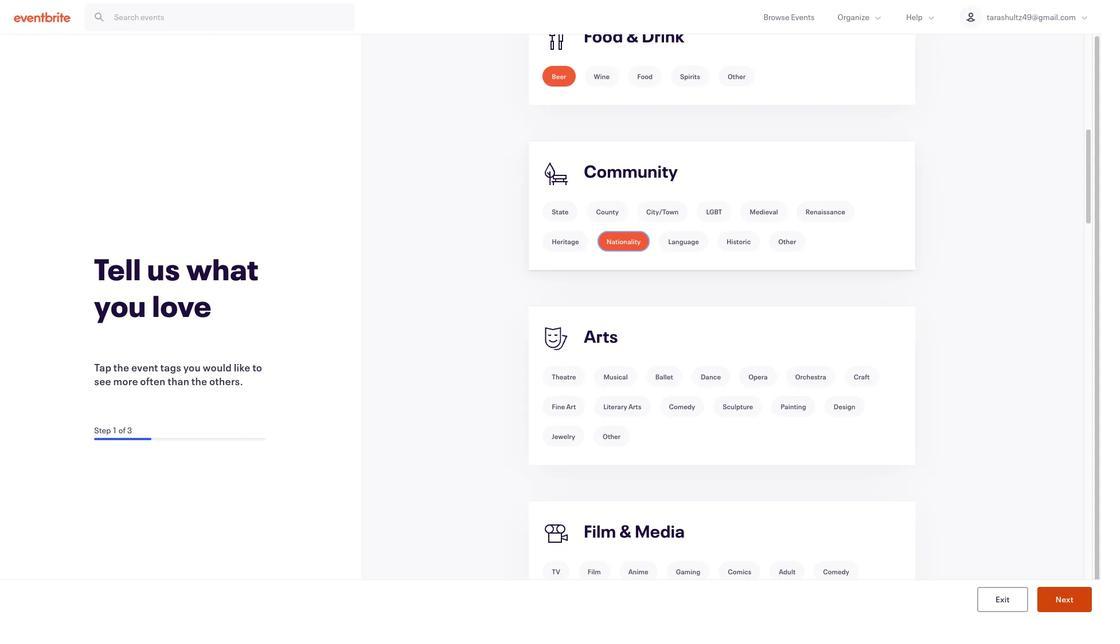 Task type: vqa. For each thing, say whether or not it's contained in the screenshot.
SHOW DESKTOP PREVIEW image
no



Task type: describe. For each thing, give the bounding box(es) containing it.
wine
[[594, 72, 610, 81]]

historic
[[727, 237, 751, 246]]

musical
[[604, 372, 628, 381]]

city/town button
[[637, 201, 688, 222]]

step 1 of 3
[[94, 425, 132, 436]]

film button
[[579, 562, 610, 582]]

browse events link
[[752, 0, 826, 34]]

city/town
[[646, 207, 679, 216]]

county
[[596, 207, 619, 216]]

food & drink
[[584, 25, 685, 47]]

2 horizontal spatial other
[[778, 237, 796, 246]]

next button
[[1038, 587, 1092, 613]]

3
[[127, 425, 132, 436]]

theatre
[[552, 372, 576, 381]]

literary arts button
[[594, 396, 651, 417]]

renaissance
[[806, 207, 845, 216]]

state button
[[543, 201, 578, 222]]

jewelry
[[552, 432, 575, 441]]

renaissance button
[[797, 201, 855, 222]]

tarashultz49@gmail.com link
[[948, 0, 1101, 34]]

more
[[113, 374, 138, 388]]

nationality button
[[598, 231, 650, 252]]

ballet
[[655, 372, 673, 381]]

dance
[[701, 372, 721, 381]]

historic button
[[718, 231, 760, 252]]

exit
[[996, 594, 1010, 605]]

tv button
[[543, 562, 570, 582]]

literary
[[604, 402, 627, 411]]

adult button
[[770, 562, 805, 582]]

progressbar image
[[94, 438, 152, 440]]

county button
[[587, 201, 628, 222]]

design button
[[825, 396, 865, 417]]

musical button
[[594, 367, 637, 387]]

food for food
[[637, 72, 653, 81]]

medieval button
[[741, 201, 787, 222]]

adult
[[779, 567, 796, 576]]

1 vertical spatial comedy button
[[814, 562, 859, 582]]

step
[[94, 425, 111, 436]]

you inside tap the event tags you would like to see more often than the others.
[[183, 361, 201, 374]]

drink
[[642, 25, 685, 47]]

nationality
[[607, 237, 641, 246]]

gaming button
[[667, 562, 710, 582]]

anime button
[[619, 562, 658, 582]]

love
[[152, 286, 212, 325]]

orchestra
[[795, 372, 826, 381]]

0 horizontal spatial other button
[[594, 426, 630, 447]]

1 horizontal spatial other button
[[719, 66, 755, 87]]

wine button
[[585, 66, 619, 87]]

sculpture
[[723, 402, 753, 411]]

heritage
[[552, 237, 579, 246]]

tv
[[552, 567, 560, 576]]

comedy for topmost the comedy button
[[669, 402, 695, 411]]

tags
[[160, 361, 181, 374]]

0 horizontal spatial arts
[[584, 325, 618, 348]]

help link
[[895, 0, 948, 34]]

spirits button
[[671, 66, 710, 87]]

literary arts
[[604, 402, 642, 411]]

comedy for bottom the comedy button
[[823, 567, 850, 576]]

painting button
[[772, 396, 816, 417]]

lgbt
[[706, 207, 722, 216]]

orchestra button
[[786, 367, 836, 387]]

community
[[584, 160, 678, 183]]

would
[[203, 361, 232, 374]]

1 horizontal spatial the
[[191, 374, 207, 388]]

heritage button
[[543, 231, 588, 252]]

what
[[186, 249, 259, 288]]

ballet button
[[646, 367, 683, 387]]

us
[[147, 249, 180, 288]]

fine
[[552, 402, 565, 411]]

food button
[[628, 66, 662, 87]]

you inside tell us what you love
[[94, 286, 146, 325]]

eventbrite image
[[14, 11, 71, 23]]

to
[[252, 361, 262, 374]]

dance button
[[692, 367, 730, 387]]



Task type: locate. For each thing, give the bounding box(es) containing it.
comics button
[[719, 562, 761, 582]]

other button down medieval button
[[769, 231, 806, 252]]

comedy button down 'ballet' button
[[660, 396, 705, 417]]

comedy button
[[660, 396, 705, 417], [814, 562, 859, 582]]

1 horizontal spatial comedy button
[[814, 562, 859, 582]]

next
[[1056, 594, 1074, 605]]

2 vertical spatial other button
[[594, 426, 630, 447]]

tarashultz49@gmail.com
[[987, 11, 1076, 22]]

1
[[112, 425, 117, 436]]

0 vertical spatial film
[[584, 520, 616, 543]]

tell us what you love
[[94, 249, 259, 325]]

0 vertical spatial you
[[94, 286, 146, 325]]

progressbar progress bar
[[94, 438, 266, 440]]

spirits
[[680, 72, 700, 81]]

film up film button
[[584, 520, 616, 543]]

tell
[[94, 249, 141, 288]]

film for film
[[588, 567, 601, 576]]

1 vertical spatial arts
[[629, 402, 642, 411]]

other button right spirits button on the top
[[719, 66, 755, 87]]

0 vertical spatial arts
[[584, 325, 618, 348]]

0 horizontal spatial other
[[603, 432, 621, 441]]

fine art button
[[543, 396, 585, 417]]

0 horizontal spatial food
[[584, 25, 623, 47]]

you right 'tags'
[[183, 361, 201, 374]]

1 vertical spatial &
[[620, 520, 632, 543]]

other down medieval button
[[778, 237, 796, 246]]

arts right literary
[[629, 402, 642, 411]]

fine art
[[552, 402, 576, 411]]

&
[[627, 25, 639, 47], [620, 520, 632, 543]]

the
[[113, 361, 129, 374], [191, 374, 207, 388]]

browse events
[[764, 11, 815, 22]]

food up wine
[[584, 25, 623, 47]]

& left media
[[620, 520, 632, 543]]

arts up musical button
[[584, 325, 618, 348]]

film for film & media
[[584, 520, 616, 543]]

other
[[728, 72, 746, 81], [778, 237, 796, 246], [603, 432, 621, 441]]

0 vertical spatial comedy
[[669, 402, 695, 411]]

arts inside literary arts button
[[629, 402, 642, 411]]

you left us
[[94, 286, 146, 325]]

opera button
[[739, 367, 777, 387]]

0 horizontal spatial comedy
[[669, 402, 695, 411]]

1 horizontal spatial other
[[728, 72, 746, 81]]

1 horizontal spatial comedy
[[823, 567, 850, 576]]

arts
[[584, 325, 618, 348], [629, 402, 642, 411]]

medieval
[[750, 207, 778, 216]]

film right tv button on the bottom of the page
[[588, 567, 601, 576]]

event
[[131, 361, 158, 374]]

organize link
[[826, 0, 895, 34]]

film & media
[[584, 520, 685, 543]]

see
[[94, 374, 111, 388]]

food
[[584, 25, 623, 47], [637, 72, 653, 81]]

often
[[140, 374, 166, 388]]

1 vertical spatial you
[[183, 361, 201, 374]]

1 vertical spatial other button
[[769, 231, 806, 252]]

0 vertical spatial other button
[[719, 66, 755, 87]]

2 vertical spatial other
[[603, 432, 621, 441]]

1 vertical spatial comedy
[[823, 567, 850, 576]]

exit button
[[977, 587, 1028, 613]]

1 vertical spatial other
[[778, 237, 796, 246]]

food inside button
[[637, 72, 653, 81]]

of
[[119, 425, 126, 436]]

beer
[[552, 72, 566, 81]]

2 horizontal spatial other button
[[769, 231, 806, 252]]

other button
[[719, 66, 755, 87], [769, 231, 806, 252], [594, 426, 630, 447]]

language
[[668, 237, 699, 246]]

jewelry button
[[543, 426, 585, 447]]

comedy
[[669, 402, 695, 411], [823, 567, 850, 576]]

0 vertical spatial food
[[584, 25, 623, 47]]

craft button
[[845, 367, 879, 387]]

tap the event tags you would like to see more often than the others.
[[94, 361, 262, 388]]

the right tap
[[113, 361, 129, 374]]

comedy down 'ballet' button
[[669, 402, 695, 411]]

food down the "food & drink"
[[637, 72, 653, 81]]

help
[[906, 11, 923, 22]]

state
[[552, 207, 569, 216]]

language button
[[659, 231, 708, 252]]

1 vertical spatial film
[[588, 567, 601, 576]]

comedy right adult
[[823, 567, 850, 576]]

0 vertical spatial other
[[728, 72, 746, 81]]

other down literary
[[603, 432, 621, 441]]

other button down literary
[[594, 426, 630, 447]]

media
[[635, 520, 685, 543]]

beer button
[[543, 66, 576, 87]]

0 vertical spatial &
[[627, 25, 639, 47]]

tap
[[94, 361, 111, 374]]

& for film
[[620, 520, 632, 543]]

film inside button
[[588, 567, 601, 576]]

sculpture button
[[714, 396, 762, 417]]

0 horizontal spatial you
[[94, 286, 146, 325]]

0 horizontal spatial comedy button
[[660, 396, 705, 417]]

food for food & drink
[[584, 25, 623, 47]]

comics
[[728, 567, 752, 576]]

0 vertical spatial comedy button
[[660, 396, 705, 417]]

like
[[234, 361, 250, 374]]

browse
[[764, 11, 790, 22]]

you
[[94, 286, 146, 325], [183, 361, 201, 374]]

comedy button right adult
[[814, 562, 859, 582]]

opera
[[749, 372, 768, 381]]

art
[[566, 402, 576, 411]]

0 horizontal spatial the
[[113, 361, 129, 374]]

film
[[584, 520, 616, 543], [588, 567, 601, 576]]

1 horizontal spatial arts
[[629, 402, 642, 411]]

the right than
[[191, 374, 207, 388]]

other right spirits button on the top
[[728, 72, 746, 81]]

design
[[834, 402, 856, 411]]

& for food
[[627, 25, 639, 47]]

organize
[[838, 11, 870, 22]]

1 horizontal spatial you
[[183, 361, 201, 374]]

anime
[[629, 567, 649, 576]]

lgbt button
[[697, 201, 731, 222]]

others.
[[209, 374, 243, 388]]

1 vertical spatial food
[[637, 72, 653, 81]]

theatre button
[[543, 367, 585, 387]]

gaming
[[676, 567, 700, 576]]

events
[[791, 11, 815, 22]]

& left the drink
[[627, 25, 639, 47]]

1 horizontal spatial food
[[637, 72, 653, 81]]



